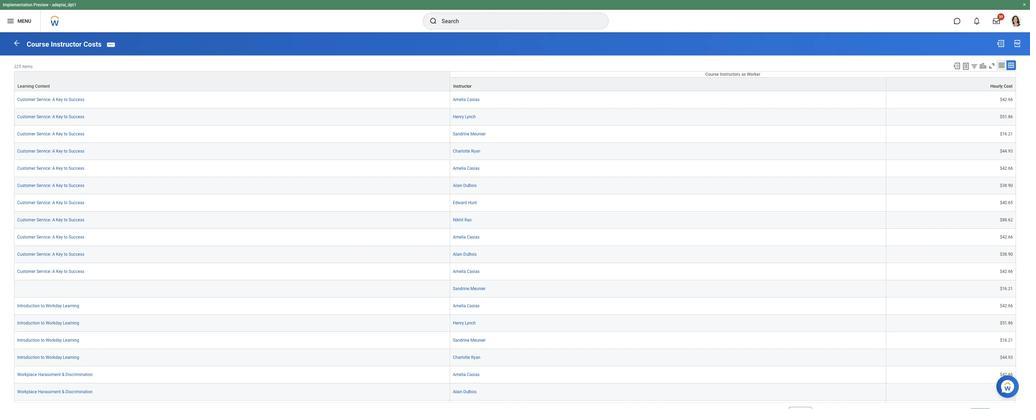 Task type: locate. For each thing, give the bounding box(es) containing it.
row
[[14, 71, 1017, 91], [14, 77, 1017, 91], [14, 91, 1017, 108], [14, 108, 1017, 126], [14, 126, 1017, 143], [14, 143, 1017, 160], [14, 160, 1017, 177], [14, 177, 1017, 194], [14, 194, 1017, 211], [14, 211, 1017, 229], [14, 229, 1017, 246], [14, 246, 1017, 263], [14, 263, 1017, 280], [14, 280, 1017, 297], [14, 297, 1017, 315], [14, 315, 1017, 332], [14, 332, 1017, 349], [14, 349, 1017, 366], [14, 366, 1017, 383], [14, 383, 1017, 401], [14, 401, 1017, 409]]

1 vertical spatial charlotte ryan link
[[453, 354, 480, 360]]

workplace harassment & discrimination
[[17, 372, 93, 377], [17, 389, 93, 394]]

ryan for customer service: a key to success
[[471, 149, 480, 154]]

0 vertical spatial charlotte ryan link
[[453, 147, 480, 154]]

1 vertical spatial harassment
[[38, 389, 61, 394]]

customer service: a key to success for customer service: a key to success link associated with 12th row from the bottom
[[17, 217, 84, 222]]

1 vertical spatial instructor
[[453, 84, 472, 89]]

customer
[[17, 97, 35, 102], [17, 114, 35, 119], [17, 131, 35, 136], [17, 149, 35, 154], [17, 166, 35, 171], [17, 183, 35, 188], [17, 200, 35, 205], [17, 217, 35, 222], [17, 235, 35, 240], [17, 252, 35, 257], [17, 269, 35, 274]]

worker
[[747, 72, 761, 77]]

a for customer service: a key to success link for 13th row from the bottom
[[52, 200, 55, 205]]

0 vertical spatial discrimination
[[66, 372, 93, 377]]

2 sandrine from the top
[[453, 286, 470, 291]]

2 vertical spatial alain dubois link
[[453, 388, 477, 394]]

customer service: a key to success for customer service: a key to success link associated with 9th row from the bottom
[[17, 269, 84, 274]]

customer service: a key to success link for 13th row from the bottom
[[17, 199, 84, 205]]

0 vertical spatial sandrine meunier
[[453, 131, 486, 136]]

1 ryan from the top
[[471, 149, 480, 154]]

1 lynch from the top
[[465, 114, 476, 119]]

workday
[[46, 303, 62, 308], [46, 321, 62, 325], [46, 338, 62, 343], [46, 355, 62, 360]]

learning for sandrine meunier
[[63, 338, 79, 343]]

introduction
[[17, 303, 40, 308], [17, 321, 40, 325], [17, 338, 40, 343], [17, 355, 40, 360]]

harassment
[[38, 372, 61, 377], [38, 389, 61, 394]]

sandrine for customer service: a key to success
[[453, 131, 470, 136]]

dubois
[[464, 183, 477, 188], [464, 252, 477, 257], [464, 389, 477, 394]]

4 introduction to workday learning from the top
[[17, 355, 79, 360]]

1 vertical spatial $38.90
[[1000, 252, 1013, 257]]

1 row from the top
[[14, 71, 1017, 91]]

customer service: a key to success link for 12th row from the bottom
[[17, 216, 84, 222]]

success for 3rd amelia casias link from the bottom of the course instructor costs "main content"
[[69, 269, 84, 274]]

10 row from the top
[[14, 211, 1017, 229]]

4 row from the top
[[14, 108, 1017, 126]]

implementation preview -   adeptai_dpt1
[[3, 2, 76, 7]]

2 customer service: a key to success link from the top
[[17, 113, 84, 119]]

1 vertical spatial alain dubois link
[[453, 250, 477, 257]]

1 vertical spatial course
[[706, 72, 719, 77]]

1 vertical spatial workplace
[[17, 389, 37, 394]]

as
[[742, 72, 746, 77]]

2 vertical spatial $16.21
[[1000, 338, 1013, 343]]

6 amelia casias link from the top
[[453, 371, 480, 377]]

0 vertical spatial $38.90
[[1000, 183, 1013, 188]]

0 vertical spatial lynch
[[465, 114, 476, 119]]

9 customer service: a key to success from the top
[[17, 235, 84, 240]]

notifications large image
[[974, 18, 981, 25]]

11 a from the top
[[52, 269, 55, 274]]

workplace harassment & discrimination link for amelia casias
[[17, 371, 93, 377]]

2 vertical spatial $38.90
[[1000, 389, 1013, 394]]

1 horizontal spatial instructor
[[453, 84, 472, 89]]

$16.21
[[1000, 131, 1013, 136], [1000, 286, 1013, 291], [1000, 338, 1013, 343]]

henry lynch link for introduction to workday learning
[[453, 319, 476, 325]]

225
[[14, 64, 21, 69]]

1 $42.66 from the top
[[1000, 97, 1013, 102]]

workplace
[[17, 372, 37, 377], [17, 389, 37, 394]]

1 vertical spatial discrimination
[[66, 389, 93, 394]]

sandrine meunier link
[[453, 130, 486, 136], [453, 285, 486, 291], [453, 336, 486, 343]]

charlotte ryan link
[[453, 147, 480, 154], [453, 354, 480, 360]]

meunier
[[471, 131, 486, 136], [471, 286, 486, 291], [471, 338, 486, 343]]

1 vertical spatial $51.86
[[1000, 321, 1013, 325]]

1 workplace from the top
[[17, 372, 37, 377]]

0 horizontal spatial course
[[27, 40, 49, 48]]

introduction to workday learning link
[[17, 302, 79, 308], [17, 319, 79, 325], [17, 336, 79, 343], [17, 354, 79, 360]]

charlotte for customer service: a key to success
[[453, 149, 470, 154]]

export to excel image
[[997, 39, 1005, 48]]

discrimination
[[66, 372, 93, 377], [66, 389, 93, 394]]

service: for 17th row from the bottom of the course instructor costs "main content" customer service: a key to success link
[[37, 131, 51, 136]]

1 vertical spatial charlotte
[[453, 355, 470, 360]]

1 vertical spatial dubois
[[464, 252, 477, 257]]

0 vertical spatial &
[[62, 372, 65, 377]]

$16.21 for introduction to workday learning
[[1000, 338, 1013, 343]]

6 key from the top
[[56, 183, 63, 188]]

1 introduction to workday learning from the top
[[17, 303, 79, 308]]

0 vertical spatial instructor
[[51, 40, 82, 48]]

2 henry lynch link from the top
[[453, 319, 476, 325]]

introduction to workday learning for charlotte
[[17, 355, 79, 360]]

3 sandrine meunier from the top
[[453, 338, 486, 343]]

amelia for fourth amelia casias link from the bottom of the course instructor costs "main content"
[[453, 235, 466, 240]]

$51.86
[[1000, 114, 1013, 119], [1000, 321, 1013, 325]]

justify image
[[6, 17, 15, 25]]

1 charlotte ryan from the top
[[453, 149, 480, 154]]

a for customer service: a key to success link associated with 19th row from the bottom of the course instructor costs "main content"
[[52, 97, 55, 102]]

0 vertical spatial sandrine meunier link
[[453, 130, 486, 136]]

fullscreen image
[[988, 62, 996, 70]]

alain
[[453, 183, 463, 188], [453, 252, 463, 257], [453, 389, 463, 394]]

henry lynch for introduction to workday learning
[[453, 321, 476, 325]]

charlotte ryan for customer service: a key to success
[[453, 149, 480, 154]]

4 introduction to workday learning link from the top
[[17, 354, 79, 360]]

row containing sandrine meunier
[[14, 280, 1017, 297]]

alain dubois
[[453, 183, 477, 188], [453, 252, 477, 257], [453, 389, 477, 394]]

course instructor costs link
[[27, 40, 102, 48]]

3 alain from the top
[[453, 389, 463, 394]]

& for amelia casias
[[62, 372, 65, 377]]

0 vertical spatial alain dubois
[[453, 183, 477, 188]]

$38.90
[[1000, 183, 1013, 188], [1000, 252, 1013, 257], [1000, 389, 1013, 394]]

1 henry from the top
[[453, 114, 464, 119]]

costs
[[83, 40, 102, 48]]

content
[[35, 84, 50, 89]]

customer service: a key to success
[[17, 97, 84, 102], [17, 114, 84, 119], [17, 131, 84, 136], [17, 149, 84, 154], [17, 166, 84, 171], [17, 183, 84, 188], [17, 200, 84, 205], [17, 217, 84, 222], [17, 235, 84, 240], [17, 252, 84, 257], [17, 269, 84, 274]]

dubois for first alain dubois link from the bottom
[[464, 389, 477, 394]]

service:
[[37, 97, 51, 102], [37, 114, 51, 119], [37, 131, 51, 136], [37, 149, 51, 154], [37, 166, 51, 171], [37, 183, 51, 188], [37, 200, 51, 205], [37, 217, 51, 222], [37, 235, 51, 240], [37, 252, 51, 257], [37, 269, 51, 274]]

$42.66 for 6th amelia casias link from the top
[[1000, 372, 1013, 377]]

charlotte ryan for introduction to workday learning
[[453, 355, 480, 360]]

11 service: from the top
[[37, 269, 51, 274]]

$42.66
[[1000, 97, 1013, 102], [1000, 166, 1013, 171], [1000, 235, 1013, 240], [1000, 269, 1013, 274], [1000, 303, 1013, 308], [1000, 372, 1013, 377]]

3 casias from the top
[[467, 235, 480, 240]]

course for course instructor costs
[[27, 40, 49, 48]]

$51.86 for customer service: a key to success
[[1000, 114, 1013, 119]]

3 key from the top
[[56, 131, 63, 136]]

0 vertical spatial harassment
[[38, 372, 61, 377]]

implementation
[[3, 2, 33, 7]]

0 vertical spatial workplace harassment & discrimination
[[17, 372, 93, 377]]

5 row from the top
[[14, 126, 1017, 143]]

1 henry lynch from the top
[[453, 114, 476, 119]]

0 vertical spatial workplace harassment & discrimination link
[[17, 371, 93, 377]]

customer service: a key to success for 17th row from the bottom of the course instructor costs "main content" customer service: a key to success link
[[17, 131, 84, 136]]

1 vertical spatial sandrine meunier link
[[453, 285, 486, 291]]

0 vertical spatial charlotte ryan
[[453, 149, 480, 154]]

1 vertical spatial $44.93
[[1000, 355, 1013, 360]]

items
[[22, 64, 33, 69]]

5 customer from the top
[[17, 166, 35, 171]]

2 $42.66 from the top
[[1000, 166, 1013, 171]]

2 vertical spatial alain dubois
[[453, 389, 477, 394]]

0 vertical spatial $44.93
[[1000, 149, 1013, 154]]

charlotte ryan
[[453, 149, 480, 154], [453, 355, 480, 360]]

0 vertical spatial workplace
[[17, 372, 37, 377]]

2 vertical spatial meunier
[[471, 338, 486, 343]]

service: for customer service: a key to success link related to 12th row from the top of the course instructor costs "main content"
[[37, 252, 51, 257]]

Search Workday  search field
[[442, 13, 594, 29]]

0 vertical spatial course
[[27, 40, 49, 48]]

instructor button
[[450, 77, 886, 91]]

1 & from the top
[[62, 372, 65, 377]]

2 lynch from the top
[[465, 321, 476, 325]]

sandrine meunier for introduction to workday learning
[[453, 338, 486, 343]]

1 vertical spatial henry lynch link
[[453, 319, 476, 325]]

$16.21 for customer service: a key to success
[[1000, 131, 1013, 136]]

$42.66 for 1st amelia casias link from the top
[[1000, 97, 1013, 102]]

1 horizontal spatial course
[[706, 72, 719, 77]]

1 vertical spatial henry
[[453, 321, 464, 325]]

harassment for alain
[[38, 389, 61, 394]]

service: for customer service: a key to success link associated with 19th row from the bottom of the course instructor costs "main content"
[[37, 97, 51, 102]]

henry
[[453, 114, 464, 119], [453, 321, 464, 325]]

service: for customer service: a key to success link corresponding to 15th row from the bottom of the course instructor costs "main content"
[[37, 166, 51, 171]]

1 vertical spatial charlotte ryan
[[453, 355, 480, 360]]

service: for customer service: a key to success link associated with 9th row from the bottom
[[37, 269, 51, 274]]

2 vertical spatial sandrine
[[453, 338, 470, 343]]

0 vertical spatial alain dubois link
[[453, 182, 477, 188]]

3 introduction to workday learning link from the top
[[17, 336, 79, 343]]

dubois for second alain dubois link from the bottom
[[464, 252, 477, 257]]

nikhil
[[453, 217, 464, 222]]

edward hunt link
[[453, 199, 477, 205]]

3 $16.21 from the top
[[1000, 338, 1013, 343]]

ryan for introduction to workday learning
[[471, 355, 480, 360]]

1 discrimination from the top
[[66, 372, 93, 377]]

adeptai_dpt1
[[52, 2, 76, 7]]

2 introduction from the top
[[17, 321, 40, 325]]

sandrine meunier for customer service: a key to success
[[453, 131, 486, 136]]

search image
[[429, 17, 438, 25]]

export to worksheets image
[[962, 62, 971, 70]]

2 vertical spatial alain
[[453, 389, 463, 394]]

close environment banner image
[[1023, 2, 1027, 7]]

10 customer service: a key to success link from the top
[[17, 250, 84, 257]]

learning content
[[18, 84, 50, 89]]

success for second alain dubois link from the bottom
[[69, 252, 84, 257]]

1 vertical spatial ryan
[[471, 355, 480, 360]]

0 vertical spatial ryan
[[471, 149, 480, 154]]

customer service: a key to success for customer service: a key to success link related to 12th row from the top of the course instructor costs "main content"
[[17, 252, 84, 257]]

menu button
[[0, 10, 40, 32]]

3 amelia casias from the top
[[453, 235, 480, 240]]

3 amelia casias link from the top
[[453, 233, 480, 240]]

7 success from the top
[[69, 200, 84, 205]]

customer service: a key to success for 3rd customer service: a key to success link from the bottom of the course instructor costs "main content"
[[17, 235, 84, 240]]

row containing course instructors as worker
[[14, 71, 1017, 91]]

1 vertical spatial &
[[62, 389, 65, 394]]

nikhil rao
[[453, 217, 472, 222]]

1 vertical spatial workplace harassment & discrimination
[[17, 389, 93, 394]]

lynch for customer service: a key to success
[[465, 114, 476, 119]]

workplace harassment & discrimination link
[[17, 371, 93, 377], [17, 388, 93, 394]]

6 customer service: a key to success from the top
[[17, 183, 84, 188]]

amelia casias
[[453, 97, 480, 102], [453, 166, 480, 171], [453, 235, 480, 240], [453, 269, 480, 274], [453, 303, 480, 308], [453, 372, 480, 377]]

charlotte ryan link for customer service: a key to success
[[453, 147, 480, 154]]

2 vertical spatial sandrine meunier link
[[453, 336, 486, 343]]

henry lynch link
[[453, 113, 476, 119], [453, 319, 476, 325]]

amelia for 3rd amelia casias link from the bottom of the course instructor costs "main content"
[[453, 269, 466, 274]]

6 $42.66 from the top
[[1000, 372, 1013, 377]]

customer service: a key to success link for sixth row from the top of the course instructor costs "main content"
[[17, 147, 84, 154]]

4 amelia from the top
[[453, 269, 466, 274]]

instructor inside 'popup button'
[[453, 84, 472, 89]]

9 service: from the top
[[37, 235, 51, 240]]

service: for customer service: a key to success link for 13th row from the bottom
[[37, 200, 51, 205]]

$40.65
[[1000, 200, 1013, 205]]

1 alain dubois from the top
[[453, 183, 477, 188]]

3 introduction to workday learning from the top
[[17, 338, 79, 343]]

sandrine meunier
[[453, 131, 486, 136], [453, 286, 486, 291], [453, 338, 486, 343]]

1 vertical spatial alain
[[453, 252, 463, 257]]

6 success from the top
[[69, 183, 84, 188]]

1 vertical spatial sandrine
[[453, 286, 470, 291]]

hourly cost button
[[887, 77, 1016, 91]]

customer service: a key to success link for 15th row from the bottom of the course instructor costs "main content"
[[17, 164, 84, 171]]

meunier for introduction to workday learning
[[471, 338, 486, 343]]

customer service: a key to success link for 9th row from the bottom
[[17, 268, 84, 274]]

service: for sixth row from the top of the course instructor costs "main content" customer service: a key to success link
[[37, 149, 51, 154]]

introduction to workday learning link for henry lynch
[[17, 319, 79, 325]]

2 success from the top
[[69, 114, 84, 119]]

7 a from the top
[[52, 200, 55, 205]]

0 vertical spatial alain
[[453, 183, 463, 188]]

sandrine
[[453, 131, 470, 136], [453, 286, 470, 291], [453, 338, 470, 343]]

1 vertical spatial workplace harassment & discrimination link
[[17, 388, 93, 394]]

3 introduction from the top
[[17, 338, 40, 343]]

10 a from the top
[[52, 252, 55, 257]]

4 introduction from the top
[[17, 355, 40, 360]]

0 vertical spatial meunier
[[471, 131, 486, 136]]

0 vertical spatial henry lynch link
[[453, 113, 476, 119]]

a
[[52, 97, 55, 102], [52, 114, 55, 119], [52, 131, 55, 136], [52, 149, 55, 154], [52, 166, 55, 171], [52, 183, 55, 188], [52, 200, 55, 205], [52, 217, 55, 222], [52, 235, 55, 240], [52, 252, 55, 257], [52, 269, 55, 274]]

0 vertical spatial charlotte
[[453, 149, 470, 154]]

2 vertical spatial dubois
[[464, 389, 477, 394]]

ryan
[[471, 149, 480, 154], [471, 355, 480, 360]]

a for customer service: a key to success link for 8th row
[[52, 183, 55, 188]]

course
[[27, 40, 49, 48], [706, 72, 719, 77]]

2 workplace harassment & discrimination from the top
[[17, 389, 93, 394]]

course left instructors
[[706, 72, 719, 77]]

11 row from the top
[[14, 229, 1017, 246]]

hourly cost
[[991, 84, 1013, 89]]

0 vertical spatial $51.86
[[1000, 114, 1013, 119]]

2 introduction to workday learning link from the top
[[17, 319, 79, 325]]

2 harassment from the top
[[38, 389, 61, 394]]

$44.93
[[1000, 149, 1013, 154], [1000, 355, 1013, 360]]

expand/collapse chart image
[[980, 62, 987, 70]]

introduction to workday learning for sandrine
[[17, 338, 79, 343]]

charlotte for introduction to workday learning
[[453, 355, 470, 360]]

amelia for 1st amelia casias link from the top
[[453, 97, 466, 102]]

12 row from the top
[[14, 246, 1017, 263]]

amelia
[[453, 97, 466, 102], [453, 166, 466, 171], [453, 235, 466, 240], [453, 269, 466, 274], [453, 303, 466, 308], [453, 372, 466, 377]]

key
[[56, 97, 63, 102], [56, 114, 63, 119], [56, 131, 63, 136], [56, 149, 63, 154], [56, 166, 63, 171], [56, 183, 63, 188], [56, 200, 63, 205], [56, 217, 63, 222], [56, 235, 63, 240], [56, 252, 63, 257], [56, 269, 63, 274]]

lynch
[[465, 114, 476, 119], [465, 321, 476, 325]]

profile logan mcneil image
[[1011, 15, 1022, 28]]

2 service: from the top
[[37, 114, 51, 119]]

2 henry from the top
[[453, 321, 464, 325]]

&
[[62, 372, 65, 377], [62, 389, 65, 394]]

toolbar inside course instructor costs "main content"
[[950, 60, 1017, 71]]

to
[[64, 97, 68, 102], [64, 114, 68, 119], [64, 131, 68, 136], [64, 149, 68, 154], [64, 166, 68, 171], [64, 183, 68, 188], [64, 200, 68, 205], [64, 217, 68, 222], [64, 235, 68, 240], [64, 252, 68, 257], [64, 269, 68, 274], [41, 303, 45, 308], [41, 321, 45, 325], [41, 338, 45, 343], [41, 355, 45, 360]]

2 workday from the top
[[46, 321, 62, 325]]

course inside popup button
[[706, 72, 719, 77]]

3 service: from the top
[[37, 131, 51, 136]]

3 customer service: a key to success link from the top
[[17, 130, 84, 136]]

8 customer from the top
[[17, 217, 35, 222]]

row containing instructor
[[14, 77, 1017, 91]]

1 vertical spatial alain dubois
[[453, 252, 477, 257]]

customer service: a key to success for customer service: a key to success link for 8th row
[[17, 183, 84, 188]]

henry for customer service: a key to success
[[453, 114, 464, 119]]

0 vertical spatial henry
[[453, 114, 464, 119]]

6 amelia from the top
[[453, 372, 466, 377]]

success
[[69, 97, 84, 102], [69, 114, 84, 119], [69, 131, 84, 136], [69, 149, 84, 154], [69, 166, 84, 171], [69, 183, 84, 188], [69, 200, 84, 205], [69, 217, 84, 222], [69, 235, 84, 240], [69, 252, 84, 257], [69, 269, 84, 274]]

1 vertical spatial $16.21
[[1000, 286, 1013, 291]]

amelia casias link
[[453, 96, 480, 102], [453, 164, 480, 171], [453, 233, 480, 240], [453, 268, 480, 274], [453, 302, 480, 308], [453, 371, 480, 377]]

toolbar
[[950, 60, 1017, 71]]

8 customer service: a key to success link from the top
[[17, 216, 84, 222]]

henry lynch for customer service: a key to success
[[453, 114, 476, 119]]

1 vertical spatial henry lynch
[[453, 321, 476, 325]]

1 charlotte from the top
[[453, 149, 470, 154]]

workplace harassment & discrimination for amelia
[[17, 372, 93, 377]]

a for customer service: a key to success link associated with 12th row from the bottom
[[52, 217, 55, 222]]

charlotte
[[453, 149, 470, 154], [453, 355, 470, 360]]

course right previous page image
[[27, 40, 49, 48]]

4 a from the top
[[52, 149, 55, 154]]

1 sandrine meunier link from the top
[[453, 130, 486, 136]]

hourly
[[991, 84, 1003, 89]]

2 $51.86 from the top
[[1000, 321, 1013, 325]]

course for course instructors as worker
[[706, 72, 719, 77]]

table image
[[999, 62, 1006, 69]]

11 customer from the top
[[17, 269, 35, 274]]

5 $42.66 from the top
[[1000, 303, 1013, 308]]

2 workplace from the top
[[17, 389, 37, 394]]

0 vertical spatial henry lynch
[[453, 114, 476, 119]]

learning for henry lynch
[[63, 321, 79, 325]]

learning
[[18, 84, 34, 89], [63, 303, 79, 308], [63, 321, 79, 325], [63, 338, 79, 343], [63, 355, 79, 360]]

0 vertical spatial sandrine
[[453, 131, 470, 136]]

2 $16.21 from the top
[[1000, 286, 1013, 291]]

alain dubois link
[[453, 182, 477, 188], [453, 250, 477, 257], [453, 388, 477, 394]]

discrimination for amelia casias
[[66, 372, 93, 377]]

customer service: a key to success link
[[17, 96, 84, 102], [17, 113, 84, 119], [17, 130, 84, 136], [17, 147, 84, 154], [17, 164, 84, 171], [17, 182, 84, 188], [17, 199, 84, 205], [17, 216, 84, 222], [17, 233, 84, 240], [17, 250, 84, 257], [17, 268, 84, 274]]

inbox large image
[[993, 18, 1000, 25]]

4 customer from the top
[[17, 149, 35, 154]]

1 customer service: a key to success link from the top
[[17, 96, 84, 102]]

henry lynch
[[453, 114, 476, 119], [453, 321, 476, 325]]

1 vertical spatial sandrine meunier
[[453, 286, 486, 291]]

8 success from the top
[[69, 217, 84, 222]]

1 amelia casias link from the top
[[453, 96, 480, 102]]

0 vertical spatial dubois
[[464, 183, 477, 188]]

2 $44.93 from the top
[[1000, 355, 1013, 360]]

introduction to workday learning
[[17, 303, 79, 308], [17, 321, 79, 325], [17, 338, 79, 343], [17, 355, 79, 360]]

1 vertical spatial lynch
[[465, 321, 476, 325]]

11 key from the top
[[56, 269, 63, 274]]

cell
[[14, 280, 450, 297], [14, 401, 450, 409], [450, 401, 887, 409], [887, 401, 1017, 409]]

1 charlotte ryan link from the top
[[453, 147, 480, 154]]

1 vertical spatial meunier
[[471, 286, 486, 291]]

dubois for third alain dubois link from the bottom of the course instructor costs "main content"
[[464, 183, 477, 188]]

6 casias from the top
[[467, 372, 480, 377]]

sandrine meunier link for introduction to workday learning
[[453, 336, 486, 343]]

0 vertical spatial $16.21
[[1000, 131, 1013, 136]]

2 vertical spatial sandrine meunier
[[453, 338, 486, 343]]

cost
[[1004, 84, 1013, 89]]

customer service: a key to success for sixth row from the top of the course instructor costs "main content" customer service: a key to success link
[[17, 149, 84, 154]]

1 dubois from the top
[[464, 183, 477, 188]]

10 success from the top
[[69, 252, 84, 257]]

5 customer service: a key to success link from the top
[[17, 164, 84, 171]]

learning for charlotte ryan
[[63, 355, 79, 360]]

instructor
[[51, 40, 82, 48], [453, 84, 472, 89]]

discrimination for alain dubois
[[66, 389, 93, 394]]

casias
[[467, 97, 480, 102], [467, 166, 480, 171], [467, 235, 480, 240], [467, 269, 480, 274], [467, 303, 480, 308], [467, 372, 480, 377]]



Task type: vqa. For each thing, say whether or not it's contained in the screenshot.


Task type: describe. For each thing, give the bounding box(es) containing it.
9 customer from the top
[[17, 235, 35, 240]]

meunier for customer service: a key to success
[[471, 131, 486, 136]]

10 key from the top
[[56, 252, 63, 257]]

introduction to workday learning link for amelia casias
[[17, 302, 79, 308]]

4 key from the top
[[56, 149, 63, 154]]

7 customer from the top
[[17, 200, 35, 205]]

5 key from the top
[[56, 166, 63, 171]]

5 amelia casias link from the top
[[453, 302, 480, 308]]

course instructor costs main content
[[0, 32, 1031, 409]]

7 key from the top
[[56, 200, 63, 205]]

charlotte ryan link for introduction to workday learning
[[453, 354, 480, 360]]

menu
[[18, 18, 31, 24]]

a for customer service: a key to success link corresponding to 15th row from the bottom of the course instructor costs "main content"
[[52, 166, 55, 171]]

workday for sandrine meunier
[[46, 338, 62, 343]]

alain dubois for third alain dubois link from the bottom of the course instructor costs "main content"
[[453, 183, 477, 188]]

select to filter grid data image
[[971, 62, 979, 70]]

course instructors as worker button
[[450, 71, 1016, 77]]

harassment for amelia
[[38, 372, 61, 377]]

edward hunt
[[453, 200, 477, 205]]

henry for introduction to workday learning
[[453, 321, 464, 325]]

1 customer from the top
[[17, 97, 35, 102]]

$42.66 for 5th amelia casias link from the bottom of the course instructor costs "main content"
[[1000, 166, 1013, 171]]

1 alain dubois link from the top
[[453, 182, 477, 188]]

previous page image
[[13, 39, 21, 47]]

course instructors as worker
[[706, 72, 761, 77]]

menu banner
[[0, 0, 1031, 32]]

2 amelia casias link from the top
[[453, 164, 480, 171]]

service: for customer service: a key to success link for 8th row
[[37, 183, 51, 188]]

introduction for amelia
[[17, 303, 40, 308]]

$38.90 for 12th row from the top of the course instructor costs "main content"
[[1000, 252, 1013, 257]]

3 alain dubois link from the top
[[453, 388, 477, 394]]

amelia for 5th amelia casias link from the bottom of the course instructor costs "main content"
[[453, 166, 466, 171]]

16 row from the top
[[14, 315, 1017, 332]]

edward
[[453, 200, 467, 205]]

introduction to workday learning for amelia
[[17, 303, 79, 308]]

a for sixth row from the top of the course instructor costs "main content" customer service: a key to success link
[[52, 149, 55, 154]]

introduction for henry
[[17, 321, 40, 325]]

9 customer service: a key to success link from the top
[[17, 233, 84, 240]]

success for third alain dubois link from the bottom of the course instructor costs "main content"
[[69, 183, 84, 188]]

1 amelia casias from the top
[[453, 97, 480, 102]]

sandrine for introduction to workday learning
[[453, 338, 470, 343]]

10 customer from the top
[[17, 252, 35, 257]]

5 casias from the top
[[467, 303, 480, 308]]

workday for amelia casias
[[46, 303, 62, 308]]

0 horizontal spatial instructor
[[51, 40, 82, 48]]

customer service: a key to success for customer service: a key to success link associated with 19th row from the bottom of the course instructor costs "main content"
[[17, 97, 84, 102]]

view printable version (pdf) image
[[1014, 39, 1022, 48]]

a for 3rd customer service: a key to success link from the bottom of the course instructor costs "main content"
[[52, 235, 55, 240]]

17 row from the top
[[14, 332, 1017, 349]]

2 sandrine meunier from the top
[[453, 286, 486, 291]]

customer service: a key to success link for 19th row from the bottom of the course instructor costs "main content"
[[17, 96, 84, 102]]

service: for customer service: a key to success link associated with 12th row from the bottom
[[37, 217, 51, 222]]

workplace harassment & discrimination for alain
[[17, 389, 93, 394]]

1 key from the top
[[56, 97, 63, 102]]

$51.86 for introduction to workday learning
[[1000, 321, 1013, 325]]

$38.90 for second row from the bottom
[[1000, 389, 1013, 394]]

30
[[999, 15, 1003, 19]]

instructors
[[720, 72, 741, 77]]

introduction for charlotte
[[17, 355, 40, 360]]

workplace for alain
[[17, 389, 37, 394]]

a for customer service: a key to success link related to 12th row from the top of the course instructor costs "main content"
[[52, 252, 55, 257]]

customer service: a key to success for customer service: a key to success link for 13th row from the bottom
[[17, 200, 84, 205]]

success for edward hunt link
[[69, 200, 84, 205]]

6 row from the top
[[14, 143, 1017, 160]]

9 row from the top
[[14, 194, 1017, 211]]

rao
[[465, 217, 472, 222]]

course instructor costs
[[27, 40, 102, 48]]

customer service: a key to success link for 12th row from the top of the course instructor costs "main content"
[[17, 250, 84, 257]]

21 row from the top
[[14, 401, 1017, 409]]

3 row from the top
[[14, 91, 1017, 108]]

success for "sandrine meunier" link for customer service: a key to success
[[69, 131, 84, 136]]

amelia for 2nd amelia casias link from the bottom of the course instructor costs "main content"
[[453, 303, 466, 308]]

introduction to workday learning link for charlotte ryan
[[17, 354, 79, 360]]

alain dubois for first alain dubois link from the bottom
[[453, 389, 477, 394]]

workday for henry lynch
[[46, 321, 62, 325]]

$44.93 for introduction to workday learning
[[1000, 355, 1013, 360]]

9 key from the top
[[56, 235, 63, 240]]

lynch for introduction to workday learning
[[465, 321, 476, 325]]

2 amelia casias from the top
[[453, 166, 480, 171]]

9 success from the top
[[69, 235, 84, 240]]

amelia for 6th amelia casias link from the top
[[453, 372, 466, 377]]

service: for 3rd customer service: a key to success link from the bottom of the course instructor costs "main content"
[[37, 235, 51, 240]]

preview
[[34, 2, 48, 7]]

8 row from the top
[[14, 177, 1017, 194]]

2 alain from the top
[[453, 252, 463, 257]]

7 row from the top
[[14, 160, 1017, 177]]

13 row from the top
[[14, 263, 1017, 280]]

19 row from the top
[[14, 366, 1017, 383]]

workplace for amelia
[[17, 372, 37, 377]]

customer service: a key to success link for 18th row from the bottom
[[17, 113, 84, 119]]

& for alain dubois
[[62, 389, 65, 394]]

customer service: a key to success link for 8th row
[[17, 182, 84, 188]]

service: for customer service: a key to success link for 18th row from the bottom
[[37, 114, 51, 119]]

introduction to workday learning link for sandrine meunier
[[17, 336, 79, 343]]

20 row from the top
[[14, 383, 1017, 401]]

learning for amelia casias
[[63, 303, 79, 308]]

30 button
[[989, 13, 1005, 29]]

2 sandrine meunier link from the top
[[453, 285, 486, 291]]

export to excel image
[[953, 62, 961, 70]]

a for 17th row from the bottom of the course instructor costs "main content" customer service: a key to success link
[[52, 131, 55, 136]]

alain dubois for second alain dubois link from the bottom
[[453, 252, 477, 257]]

8 key from the top
[[56, 217, 63, 222]]

learning inside popup button
[[18, 84, 34, 89]]

4 amelia casias link from the top
[[453, 268, 480, 274]]

success for 1st amelia casias link from the top
[[69, 97, 84, 102]]

1 alain from the top
[[453, 183, 463, 188]]

-
[[50, 2, 51, 7]]

$44.93 for customer service: a key to success
[[1000, 149, 1013, 154]]

6 customer from the top
[[17, 183, 35, 188]]

3 customer from the top
[[17, 131, 35, 136]]

2 casias from the top
[[467, 166, 480, 171]]

2 meunier from the top
[[471, 286, 486, 291]]

hunt
[[468, 200, 477, 205]]

15 row from the top
[[14, 297, 1017, 315]]

henry lynch link for customer service: a key to success
[[453, 113, 476, 119]]

$42.66 for fourth amelia casias link from the bottom of the course instructor costs "main content"
[[1000, 235, 1013, 240]]

workday for charlotte ryan
[[46, 355, 62, 360]]

$38.90 for 8th row
[[1000, 183, 1013, 188]]

225 items
[[14, 64, 33, 69]]

4 amelia casias from the top
[[453, 269, 480, 274]]

18 row from the top
[[14, 349, 1017, 366]]

4 success from the top
[[69, 149, 84, 154]]

4 casias from the top
[[467, 269, 480, 274]]

a for customer service: a key to success link associated with 9th row from the bottom
[[52, 269, 55, 274]]

2 key from the top
[[56, 114, 63, 119]]

6 amelia casias from the top
[[453, 372, 480, 377]]

a for customer service: a key to success link for 18th row from the bottom
[[52, 114, 55, 119]]

1 casias from the top
[[467, 97, 480, 102]]

learning content button
[[14, 71, 450, 91]]

customer service: a key to success for customer service: a key to success link for 18th row from the bottom
[[17, 114, 84, 119]]

customer service: a key to success for customer service: a key to success link corresponding to 15th row from the bottom of the course instructor costs "main content"
[[17, 166, 84, 171]]

introduction for sandrine
[[17, 338, 40, 343]]

$88.62
[[1000, 217, 1013, 222]]

$42.66 for 3rd amelia casias link from the bottom of the course instructor costs "main content"
[[1000, 269, 1013, 274]]

2 customer from the top
[[17, 114, 35, 119]]

expand table image
[[1008, 62, 1015, 69]]

workplace harassment & discrimination link for alain dubois
[[17, 388, 93, 394]]

5 amelia casias from the top
[[453, 303, 480, 308]]

sandrine meunier link for customer service: a key to success
[[453, 130, 486, 136]]

2 alain dubois link from the top
[[453, 250, 477, 257]]

nikhil rao link
[[453, 216, 472, 222]]



